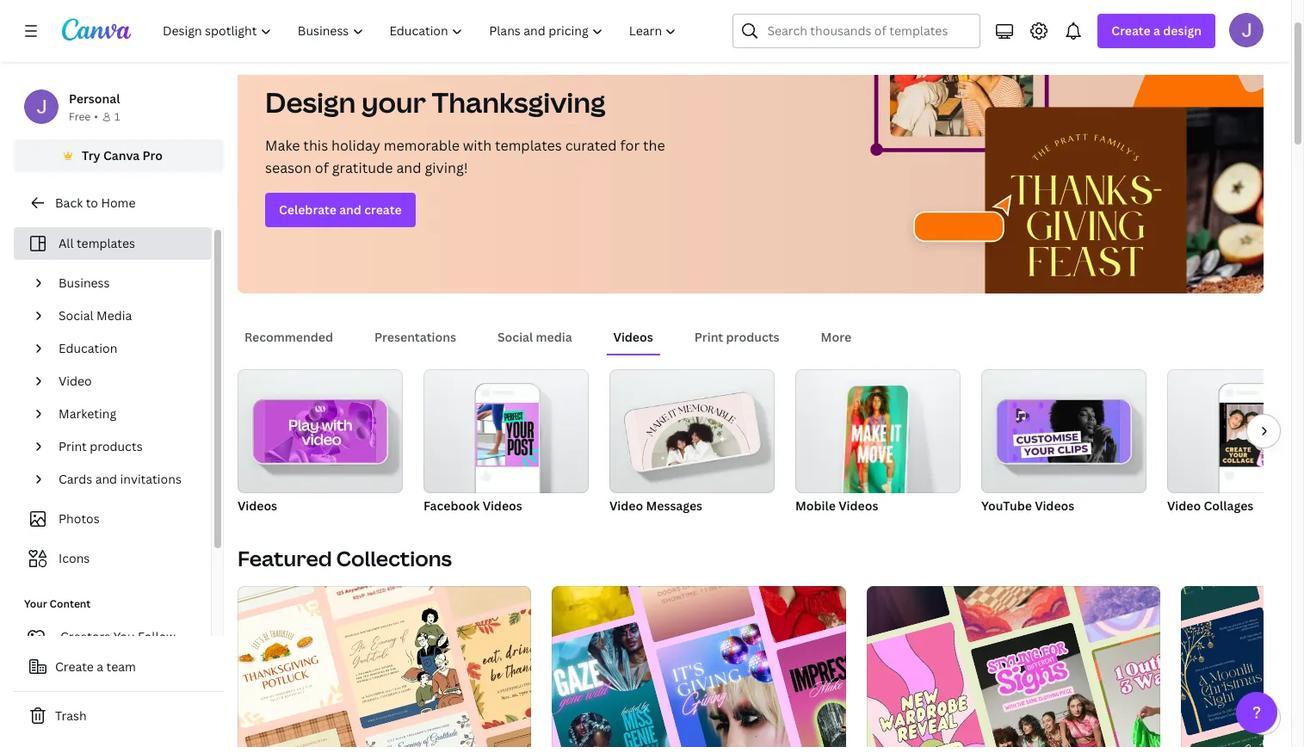 Task type: describe. For each thing, give the bounding box(es) containing it.
youtube
[[982, 498, 1032, 514]]

team
[[106, 659, 136, 675]]

youtube videos
[[982, 498, 1075, 514]]

create for create a design
[[1112, 22, 1151, 39]]

video messages link
[[610, 369, 775, 518]]

season
[[265, 158, 312, 177]]

celebrate and create link
[[265, 193, 416, 227]]

media
[[97, 307, 132, 324]]

all templates
[[59, 235, 135, 251]]

education
[[59, 340, 117, 357]]

more
[[821, 329, 852, 345]]

jacob simon image
[[1230, 13, 1264, 47]]

and for celebrate and create
[[339, 202, 362, 218]]

mobile videos link
[[796, 369, 961, 518]]

mobile video image right mobile
[[843, 386, 909, 504]]

create for create a team
[[55, 659, 94, 675]]

facebook videos link
[[424, 369, 589, 518]]

creators
[[60, 629, 110, 645]]

facebook videos
[[424, 498, 522, 514]]

mobile videos
[[796, 498, 879, 514]]

video collages
[[1168, 498, 1254, 514]]

to
[[86, 195, 98, 211]]

for
[[620, 136, 640, 155]]

create
[[364, 202, 402, 218]]

social for social media
[[59, 307, 94, 324]]

media
[[536, 329, 572, 345]]

content
[[50, 597, 91, 611]]

try canva pro
[[82, 147, 163, 164]]

all
[[59, 235, 74, 251]]

free
[[69, 109, 91, 124]]

collages
[[1204, 498, 1254, 514]]

and for cards and invitations
[[95, 471, 117, 487]]

print products for print products link
[[59, 438, 143, 455]]

videos inside button
[[614, 329, 653, 345]]

print products for print products button
[[695, 329, 780, 345]]

invitations
[[120, 471, 182, 487]]

back
[[55, 195, 83, 211]]

memorable
[[384, 136, 460, 155]]

you
[[113, 629, 135, 645]]

thanksgiving
[[432, 84, 606, 121]]

back to home
[[55, 195, 136, 211]]

1
[[114, 109, 120, 124]]

this
[[303, 136, 328, 155]]

social media
[[59, 307, 132, 324]]

mobile
[[796, 498, 836, 514]]

featured
[[238, 544, 332, 573]]

products for print products button
[[726, 329, 780, 345]]

Search search field
[[768, 15, 970, 47]]

business
[[59, 275, 110, 291]]

video messages
[[610, 498, 703, 514]]

video link
[[52, 365, 201, 398]]

creators you follow link
[[14, 620, 211, 654]]

social for social media
[[498, 329, 533, 345]]

videos for youtube videos
[[1035, 498, 1075, 514]]

facebook
[[424, 498, 480, 514]]

creators you follow
[[60, 629, 176, 645]]

featured collections
[[238, 544, 452, 573]]

presentations button
[[368, 321, 463, 354]]

canva
[[103, 147, 140, 164]]

make this holiday memorable with templates curated for the season of gratitude and giving!
[[265, 136, 665, 177]]

trash
[[55, 708, 87, 724]]

products for print products link
[[90, 438, 143, 455]]

your content
[[24, 597, 91, 611]]

follow
[[138, 629, 176, 645]]

trash link
[[14, 699, 224, 734]]

a for team
[[97, 659, 103, 675]]

design
[[1164, 22, 1202, 39]]

design your thanksgiving
[[265, 84, 606, 121]]

a for design
[[1154, 22, 1161, 39]]

presentations
[[375, 329, 456, 345]]

recommended
[[245, 329, 333, 345]]

mobile video image up mobile videos
[[796, 369, 961, 493]]

home
[[101, 195, 136, 211]]

video collages link
[[1168, 369, 1305, 518]]

0 horizontal spatial templates
[[77, 235, 135, 251]]

social media
[[498, 329, 572, 345]]



Task type: locate. For each thing, give the bounding box(es) containing it.
videos inside "link"
[[238, 498, 277, 514]]

1 horizontal spatial products
[[726, 329, 780, 345]]

facebook video image
[[424, 369, 589, 493], [476, 403, 539, 467]]

0 horizontal spatial video
[[59, 373, 92, 389]]

video for video
[[59, 373, 92, 389]]

2 horizontal spatial video
[[1168, 498, 1201, 514]]

and
[[397, 158, 422, 177], [339, 202, 362, 218], [95, 471, 117, 487]]

back to home link
[[14, 186, 224, 220]]

0 horizontal spatial products
[[90, 438, 143, 455]]

templates right all
[[77, 235, 135, 251]]

collections
[[336, 544, 452, 573]]

more button
[[814, 321, 859, 354]]

personal
[[69, 90, 120, 107]]

messages
[[646, 498, 703, 514]]

0 vertical spatial print products
[[695, 329, 780, 345]]

a inside the create a team button
[[97, 659, 103, 675]]

celebrate and create
[[279, 202, 402, 218]]

marketing link
[[52, 398, 201, 431]]

create a team button
[[14, 650, 224, 685]]

print products link
[[52, 431, 201, 463]]

holiday
[[332, 136, 381, 155]]

social media button
[[491, 321, 579, 354]]

mobile video image
[[796, 369, 961, 493], [843, 386, 909, 504]]

top level navigation element
[[152, 14, 692, 48]]

0 horizontal spatial create
[[55, 659, 94, 675]]

1 vertical spatial templates
[[77, 235, 135, 251]]

2 vertical spatial and
[[95, 471, 117, 487]]

free •
[[69, 109, 98, 124]]

0 vertical spatial products
[[726, 329, 780, 345]]

with
[[463, 136, 492, 155]]

print right videos button
[[695, 329, 724, 345]]

1 vertical spatial and
[[339, 202, 362, 218]]

print for print products button
[[695, 329, 724, 345]]

0 vertical spatial create
[[1112, 22, 1151, 39]]

1 horizontal spatial social
[[498, 329, 533, 345]]

recommended button
[[238, 321, 340, 354]]

1 vertical spatial products
[[90, 438, 143, 455]]

your
[[24, 597, 47, 611]]

0 horizontal spatial and
[[95, 471, 117, 487]]

videos right youtube
[[1035, 498, 1075, 514]]

design your thanksgiving image
[[851, 18, 1264, 294]]

social left media
[[498, 329, 533, 345]]

1 horizontal spatial templates
[[495, 136, 562, 155]]

1 vertical spatial print
[[59, 438, 87, 455]]

video
[[59, 373, 92, 389], [610, 498, 643, 514], [1168, 498, 1201, 514]]

design
[[265, 84, 356, 121]]

create left "design"
[[1112, 22, 1151, 39]]

•
[[94, 109, 98, 124]]

print products
[[695, 329, 780, 345], [59, 438, 143, 455]]

try
[[82, 147, 100, 164]]

0 vertical spatial a
[[1154, 22, 1161, 39]]

photos link
[[24, 503, 201, 536]]

products
[[726, 329, 780, 345], [90, 438, 143, 455]]

products inside print products link
[[90, 438, 143, 455]]

0 vertical spatial print
[[695, 329, 724, 345]]

cards and invitations link
[[52, 463, 201, 496]]

templates inside the make this holiday memorable with templates curated for the season of gratitude and giving!
[[495, 136, 562, 155]]

0 vertical spatial templates
[[495, 136, 562, 155]]

video for video messages
[[610, 498, 643, 514]]

create a design
[[1112, 22, 1202, 39]]

try canva pro button
[[14, 140, 224, 172]]

1 horizontal spatial a
[[1154, 22, 1161, 39]]

0 vertical spatial social
[[59, 307, 94, 324]]

create a team
[[55, 659, 136, 675]]

2 horizontal spatial and
[[397, 158, 422, 177]]

video message image
[[610, 369, 775, 493], [634, 393, 751, 470]]

videos up featured
[[238, 498, 277, 514]]

your
[[362, 84, 426, 121]]

videos right media
[[614, 329, 653, 345]]

1 horizontal spatial print
[[695, 329, 724, 345]]

templates down thanksgiving
[[495, 136, 562, 155]]

videos for facebook videos
[[483, 498, 522, 514]]

1 horizontal spatial print products
[[695, 329, 780, 345]]

video up marketing at the bottom of page
[[59, 373, 92, 389]]

a
[[1154, 22, 1161, 39], [97, 659, 103, 675]]

1 horizontal spatial video
[[610, 498, 643, 514]]

and down memorable
[[397, 158, 422, 177]]

print inside button
[[695, 329, 724, 345]]

products inside print products button
[[726, 329, 780, 345]]

video for video collages
[[1168, 498, 1201, 514]]

0 horizontal spatial print
[[59, 438, 87, 455]]

create
[[1112, 22, 1151, 39], [55, 659, 94, 675]]

pro
[[143, 147, 163, 164]]

create a design button
[[1098, 14, 1216, 48]]

videos link
[[238, 369, 403, 518]]

the
[[643, 136, 665, 155]]

videos button
[[607, 321, 660, 354]]

1 vertical spatial a
[[97, 659, 103, 675]]

social
[[59, 307, 94, 324], [498, 329, 533, 345]]

None search field
[[733, 14, 981, 48]]

print
[[695, 329, 724, 345], [59, 438, 87, 455]]

0 horizontal spatial a
[[97, 659, 103, 675]]

youtube video image
[[982, 369, 1147, 493], [1009, 400, 1120, 463]]

marketing
[[59, 406, 116, 422]]

and left create
[[339, 202, 362, 218]]

print products button
[[688, 321, 787, 354]]

social inside button
[[498, 329, 533, 345]]

photos
[[59, 511, 100, 527]]

youtube videos link
[[982, 369, 1147, 518]]

create inside dropdown button
[[1112, 22, 1151, 39]]

1 horizontal spatial create
[[1112, 22, 1151, 39]]

print products inside button
[[695, 329, 780, 345]]

video left messages
[[610, 498, 643, 514]]

0 horizontal spatial print products
[[59, 438, 143, 455]]

video image
[[238, 369, 403, 493], [265, 400, 376, 463]]

education link
[[52, 332, 201, 365]]

video left the collages at right
[[1168, 498, 1201, 514]]

make
[[265, 136, 300, 155]]

print up the cards
[[59, 438, 87, 455]]

a inside create a design dropdown button
[[1154, 22, 1161, 39]]

celebrate
[[279, 202, 337, 218]]

cards and invitations
[[59, 471, 182, 487]]

business link
[[52, 267, 201, 300]]

giving!
[[425, 158, 468, 177]]

video image inside "link"
[[265, 400, 376, 463]]

a left team at the bottom left
[[97, 659, 103, 675]]

videos right mobile
[[839, 498, 879, 514]]

of
[[315, 158, 329, 177]]

products left more at the right top of the page
[[726, 329, 780, 345]]

1 vertical spatial create
[[55, 659, 94, 675]]

1 vertical spatial print products
[[59, 438, 143, 455]]

videos for mobile videos
[[839, 498, 879, 514]]

videos right facebook in the left of the page
[[483, 498, 522, 514]]

templates
[[495, 136, 562, 155], [77, 235, 135, 251]]

youtube video image inside youtube videos link
[[1009, 400, 1120, 463]]

social down business
[[59, 307, 94, 324]]

gratitude
[[332, 158, 393, 177]]

and inside the make this holiday memorable with templates curated for the season of gratitude and giving!
[[397, 158, 422, 177]]

1 vertical spatial social
[[498, 329, 533, 345]]

icons link
[[24, 543, 201, 575]]

products up the cards and invitations
[[90, 438, 143, 455]]

video collage image
[[1168, 369, 1305, 493], [1220, 403, 1283, 467]]

create inside button
[[55, 659, 94, 675]]

a left "design"
[[1154, 22, 1161, 39]]

create down creators
[[55, 659, 94, 675]]

0 vertical spatial and
[[397, 158, 422, 177]]

social media link
[[52, 300, 201, 332]]

curated
[[565, 136, 617, 155]]

and right the cards
[[95, 471, 117, 487]]

1 horizontal spatial and
[[339, 202, 362, 218]]

0 horizontal spatial social
[[59, 307, 94, 324]]

cards
[[59, 471, 92, 487]]

print for print products link
[[59, 438, 87, 455]]



Task type: vqa. For each thing, say whether or not it's contained in the screenshot.
social to the bottom
yes



